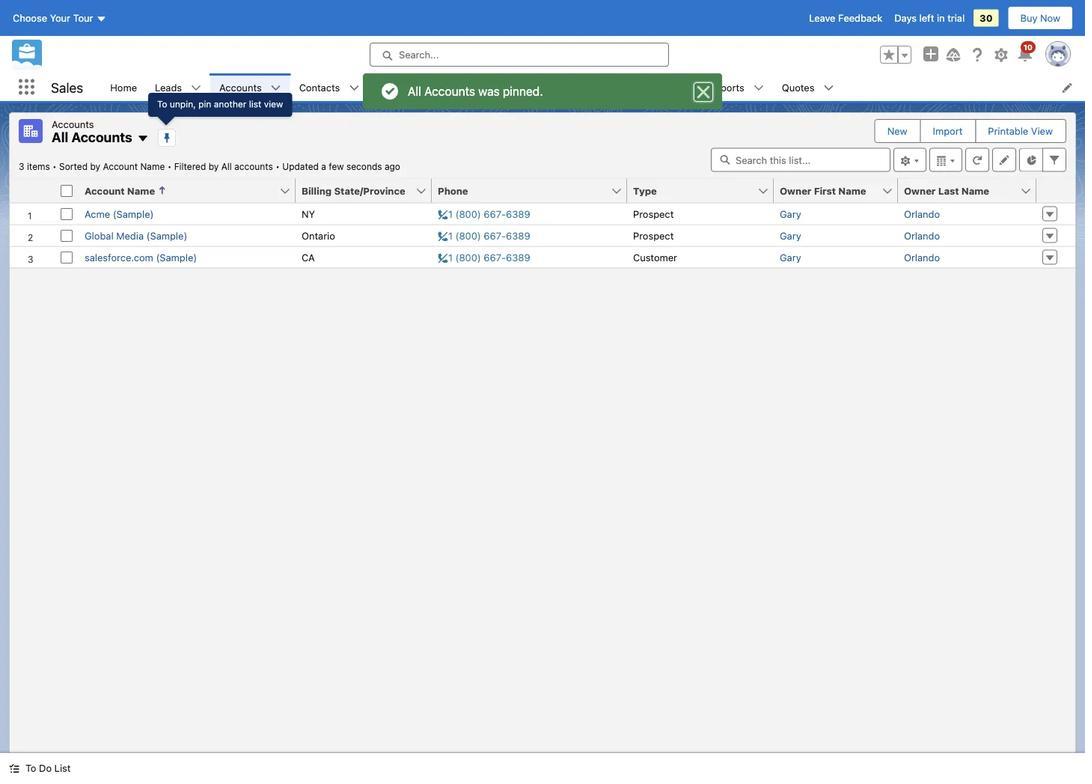 Task type: describe. For each thing, give the bounding box(es) containing it.
contacts list item
[[290, 73, 369, 101]]

prospect for ny
[[634, 208, 674, 219]]

item number element
[[10, 179, 55, 203]]

text default image for leads
[[191, 83, 202, 93]]

your
[[50, 12, 70, 24]]

all accounts|accounts|list view element
[[9, 112, 1077, 753]]

quotes link
[[773, 73, 824, 101]]

(sample) for acme
[[113, 208, 154, 219]]

contacts link
[[290, 73, 349, 101]]

3
[[19, 161, 24, 172]]

name up account name button
[[140, 161, 165, 172]]

unpin,
[[170, 99, 196, 109]]

printable view button
[[977, 120, 1066, 142]]

forecasts link
[[546, 73, 609, 101]]

a
[[322, 161, 326, 172]]

accounts inside the success alert dialog
[[425, 84, 476, 98]]

updated
[[283, 161, 319, 172]]

all accounts
[[52, 129, 132, 145]]

text default image inside accounts 'list item'
[[271, 83, 281, 93]]

media
[[116, 230, 144, 241]]

left
[[920, 12, 935, 24]]

list
[[249, 99, 262, 109]]

first
[[815, 185, 837, 196]]

click to dial disabled image for ca
[[438, 252, 531, 263]]

import button
[[922, 120, 975, 142]]

all accounts grid
[[10, 179, 1076, 268]]

billing state/province
[[302, 185, 406, 196]]

seconds
[[347, 161, 382, 172]]

sales
[[51, 79, 83, 95]]

opportunities
[[378, 82, 440, 93]]

action element
[[1037, 179, 1076, 203]]

accounts down sales on the top of page
[[52, 118, 94, 130]]

name inside button
[[839, 185, 867, 196]]

Search All Accounts list view. search field
[[711, 148, 891, 172]]

leads
[[155, 82, 182, 93]]

ontario
[[302, 230, 335, 241]]

opportunities link
[[369, 73, 449, 101]]

accounts link
[[211, 73, 271, 101]]

type button
[[628, 179, 758, 203]]

now
[[1041, 12, 1061, 24]]

orlando for ny
[[905, 208, 941, 219]]

orlando for ontario
[[905, 230, 941, 241]]

quotes
[[782, 82, 815, 93]]

pinned.
[[503, 84, 543, 98]]

import
[[934, 125, 963, 137]]

all accounts status
[[19, 161, 283, 172]]

gary link for ny
[[780, 208, 802, 219]]

salesforce.com (sample)
[[85, 252, 197, 263]]

was
[[479, 84, 500, 98]]

ny
[[302, 208, 315, 219]]

account inside button
[[85, 185, 125, 196]]

do
[[39, 763, 52, 774]]

name inside button
[[127, 185, 155, 196]]

last
[[939, 185, 960, 196]]

sorted
[[59, 161, 88, 172]]

acme (sample) link
[[85, 208, 154, 219]]

accounts up sorted
[[72, 129, 132, 145]]

gary for ontario
[[780, 230, 802, 241]]

accounts image
[[19, 119, 43, 143]]

to do list button
[[0, 753, 80, 783]]

billing state/province element
[[296, 179, 441, 203]]

phone element
[[432, 179, 637, 203]]

to for to do list
[[25, 763, 36, 774]]

leave
[[810, 12, 836, 24]]

trial
[[948, 12, 965, 24]]

dashboards list item
[[609, 73, 701, 101]]

cell inside the all accounts grid
[[55, 179, 79, 203]]

printable
[[989, 125, 1029, 137]]

owner first name button
[[774, 179, 882, 203]]

buy
[[1021, 12, 1038, 24]]

new
[[888, 125, 908, 137]]

forecasts
[[555, 82, 600, 93]]

dashboards link
[[609, 73, 681, 101]]

prospect for ontario
[[634, 230, 674, 241]]

orlando link for ontario
[[905, 230, 941, 241]]

acme (sample)
[[85, 208, 154, 219]]

tour
[[73, 12, 93, 24]]

list
[[54, 763, 71, 774]]

items
[[27, 161, 50, 172]]

calendar list item
[[468, 73, 546, 101]]

few
[[329, 161, 344, 172]]

none search field inside all accounts|accounts|list view element
[[711, 148, 891, 172]]

contacts
[[299, 82, 340, 93]]

home link
[[101, 73, 146, 101]]

view
[[264, 99, 283, 109]]

30
[[980, 12, 993, 24]]

2 vertical spatial all
[[221, 161, 232, 172]]

to do list
[[25, 763, 71, 774]]

dashboards
[[618, 82, 672, 93]]

account name button
[[79, 179, 279, 203]]

billing
[[302, 185, 332, 196]]

leads list item
[[146, 73, 211, 101]]

leads link
[[146, 73, 191, 101]]

2 • from the left
[[167, 161, 172, 172]]

action image
[[1037, 179, 1076, 203]]

owner last name
[[905, 185, 990, 196]]

1 vertical spatial (sample)
[[146, 230, 187, 241]]

leave feedback link
[[810, 12, 883, 24]]

reports
[[710, 82, 745, 93]]

1 • from the left
[[52, 161, 57, 172]]

printable view
[[989, 125, 1054, 137]]

text default image inside all accounts|accounts|list view element
[[137, 133, 149, 145]]

owner last name button
[[899, 179, 1021, 203]]

1 by from the left
[[90, 161, 100, 172]]



Task type: vqa. For each thing, say whether or not it's contained in the screenshot.
ITEMS
yes



Task type: locate. For each thing, give the bounding box(es) containing it.
2 vertical spatial click to dial disabled image
[[438, 252, 531, 263]]

owner inside owner first name button
[[780, 185, 812, 196]]

text default image left do
[[9, 764, 19, 774]]

account name element
[[79, 179, 305, 203]]

(sample) up salesforce.com (sample) link on the left top
[[146, 230, 187, 241]]

account up acme
[[85, 185, 125, 196]]

owner left first
[[780, 185, 812, 196]]

all accounts was pinned.
[[408, 84, 543, 98]]

0 horizontal spatial •
[[52, 161, 57, 172]]

quotes list item
[[773, 73, 844, 101]]

home
[[110, 82, 137, 93]]

1 horizontal spatial text default image
[[271, 83, 281, 93]]

(sample) up global media (sample)
[[113, 208, 154, 219]]

1 horizontal spatial owner
[[905, 185, 936, 196]]

customer
[[634, 252, 678, 263]]

prospect up customer
[[634, 230, 674, 241]]

orlando for ca
[[905, 252, 941, 263]]

10
[[1024, 43, 1033, 51]]

1 vertical spatial gary
[[780, 230, 802, 241]]

all inside the success alert dialog
[[408, 84, 422, 98]]

ago
[[385, 161, 401, 172]]

account
[[103, 161, 138, 172], [85, 185, 125, 196]]

3 • from the left
[[276, 161, 280, 172]]

text default image inside to do list button
[[9, 764, 19, 774]]

1 horizontal spatial to
[[157, 99, 167, 109]]

global media (sample)
[[85, 230, 187, 241]]

to
[[157, 99, 167, 109], [25, 763, 36, 774]]

gary link
[[780, 208, 802, 219], [780, 230, 802, 241], [780, 252, 802, 263]]

3 gary link from the top
[[780, 252, 802, 263]]

text default image right contacts
[[349, 83, 360, 93]]

list
[[101, 73, 1086, 101]]

type
[[634, 185, 657, 196]]

0 vertical spatial orlando
[[905, 208, 941, 219]]

text default image up "pin"
[[191, 83, 202, 93]]

1 vertical spatial gary link
[[780, 230, 802, 241]]

owner last name element
[[899, 179, 1046, 203]]

0 horizontal spatial by
[[90, 161, 100, 172]]

0 horizontal spatial text default image
[[9, 764, 19, 774]]

salesforce.com
[[85, 252, 153, 263]]

search... button
[[370, 43, 670, 67]]

prospect down type
[[634, 208, 674, 219]]

accounts up another
[[220, 82, 262, 93]]

gary for ny
[[780, 208, 802, 219]]

(sample)
[[113, 208, 154, 219], [146, 230, 187, 241], [156, 252, 197, 263]]

calendar link
[[468, 73, 527, 101]]

0 vertical spatial gary
[[780, 208, 802, 219]]

search...
[[399, 49, 439, 60]]

gary for ca
[[780, 252, 802, 263]]

2 vertical spatial gary
[[780, 252, 802, 263]]

3 orlando from the top
[[905, 252, 941, 263]]

2 prospect from the top
[[634, 230, 674, 241]]

owner first name
[[780, 185, 867, 196]]

(sample) for salesforce.com
[[156, 252, 197, 263]]

success alert dialog
[[363, 73, 723, 109]]

2 gary link from the top
[[780, 230, 802, 241]]

all for all accounts was pinned.
[[408, 84, 422, 98]]

phone button
[[432, 179, 611, 203]]

•
[[52, 161, 57, 172], [167, 161, 172, 172], [276, 161, 280, 172]]

1 orlando from the top
[[905, 208, 941, 219]]

text default image up view
[[271, 83, 281, 93]]

0 horizontal spatial owner
[[780, 185, 812, 196]]

text default image inside contacts list item
[[349, 83, 360, 93]]

1 vertical spatial all
[[52, 129, 68, 145]]

owner for owner last name
[[905, 185, 936, 196]]

0 vertical spatial gary link
[[780, 208, 802, 219]]

2 vertical spatial orlando link
[[905, 252, 941, 263]]

to inside button
[[25, 763, 36, 774]]

to unpin, pin another list view tooltip
[[148, 93, 292, 117]]

all
[[408, 84, 422, 98], [52, 129, 68, 145], [221, 161, 232, 172]]

text default image inside quotes list item
[[824, 83, 835, 93]]

text default image right "quotes"
[[824, 83, 835, 93]]

by right sorted
[[90, 161, 100, 172]]

name down all accounts status
[[127, 185, 155, 196]]

name
[[140, 161, 165, 172], [127, 185, 155, 196], [839, 185, 867, 196], [962, 185, 990, 196]]

1 vertical spatial orlando link
[[905, 230, 941, 241]]

all right accounts image
[[52, 129, 68, 145]]

item number image
[[10, 179, 55, 203]]

• left filtered
[[167, 161, 172, 172]]

2 vertical spatial gary link
[[780, 252, 802, 263]]

1 vertical spatial to
[[25, 763, 36, 774]]

2 vertical spatial orlando
[[905, 252, 941, 263]]

0 vertical spatial orlando link
[[905, 208, 941, 219]]

billing state/province button
[[296, 179, 416, 203]]

filtered
[[174, 161, 206, 172]]

3 click to dial disabled image from the top
[[438, 252, 531, 263]]

accounts
[[235, 161, 273, 172]]

owner inside owner last name "button"
[[905, 185, 936, 196]]

accounts left was
[[425, 84, 476, 98]]

to unpin, pin another list view
[[157, 99, 283, 109]]

calendar
[[477, 82, 518, 93]]

reports list item
[[701, 73, 773, 101]]

name right first
[[839, 185, 867, 196]]

2 vertical spatial (sample)
[[156, 252, 197, 263]]

to for to unpin, pin another list view
[[157, 99, 167, 109]]

accounts
[[220, 82, 262, 93], [425, 84, 476, 98], [52, 118, 94, 130], [72, 129, 132, 145]]

2 orlando link from the top
[[905, 230, 941, 241]]

prospect
[[634, 208, 674, 219], [634, 230, 674, 241]]

account name
[[85, 185, 155, 196]]

click to dial disabled image
[[438, 208, 531, 219], [438, 230, 531, 241], [438, 252, 531, 263]]

3 items • sorted by account name • filtered by all accounts • updated a few seconds ago
[[19, 161, 401, 172]]

3 gary from the top
[[780, 252, 802, 263]]

by
[[90, 161, 100, 172], [209, 161, 219, 172]]

0 vertical spatial text default image
[[271, 83, 281, 93]]

group
[[881, 46, 912, 64]]

1 prospect from the top
[[634, 208, 674, 219]]

2 horizontal spatial all
[[408, 84, 422, 98]]

1 gary link from the top
[[780, 208, 802, 219]]

all left accounts
[[221, 161, 232, 172]]

1 orlando link from the top
[[905, 208, 941, 219]]

buy now
[[1021, 12, 1061, 24]]

feedback
[[839, 12, 883, 24]]

global media (sample) link
[[85, 230, 187, 241]]

cell
[[55, 179, 79, 203]]

phone
[[438, 185, 469, 196]]

0 vertical spatial all
[[408, 84, 422, 98]]

all for all accounts
[[52, 129, 68, 145]]

orlando link for ny
[[905, 208, 941, 219]]

state/province
[[334, 185, 406, 196]]

another
[[214, 99, 247, 109]]

click to dial disabled image for ny
[[438, 208, 531, 219]]

accounts list item
[[211, 73, 290, 101]]

text default image
[[191, 83, 202, 93], [349, 83, 360, 93], [754, 83, 764, 93], [824, 83, 835, 93], [137, 133, 149, 145]]

1 horizontal spatial all
[[221, 161, 232, 172]]

choose
[[13, 12, 47, 24]]

text default image
[[271, 83, 281, 93], [9, 764, 19, 774]]

(sample) down global media (sample)
[[156, 252, 197, 263]]

by right filtered
[[209, 161, 219, 172]]

all down the search...
[[408, 84, 422, 98]]

new button
[[876, 120, 920, 142]]

text default image right reports
[[754, 83, 764, 93]]

text default image inside leads "list item"
[[191, 83, 202, 93]]

reports link
[[701, 73, 754, 101]]

owner for owner first name
[[780, 185, 812, 196]]

owner left last at the top right
[[905, 185, 936, 196]]

0 horizontal spatial to
[[25, 763, 36, 774]]

text default image for quotes
[[824, 83, 835, 93]]

days
[[895, 12, 917, 24]]

2 gary from the top
[[780, 230, 802, 241]]

1 vertical spatial text default image
[[9, 764, 19, 774]]

type element
[[628, 179, 783, 203]]

view
[[1032, 125, 1054, 137]]

0 vertical spatial to
[[157, 99, 167, 109]]

None search field
[[711, 148, 891, 172]]

account up account name
[[103, 161, 138, 172]]

2 horizontal spatial •
[[276, 161, 280, 172]]

list containing home
[[101, 73, 1086, 101]]

text default image inside reports list item
[[754, 83, 764, 93]]

pin
[[199, 99, 212, 109]]

choose your tour button
[[12, 6, 107, 30]]

1 vertical spatial click to dial disabled image
[[438, 230, 531, 241]]

1 owner from the left
[[780, 185, 812, 196]]

0 horizontal spatial all
[[52, 129, 68, 145]]

2 owner from the left
[[905, 185, 936, 196]]

global
[[85, 230, 114, 241]]

salesforce.com (sample) link
[[85, 252, 197, 263]]

1 gary from the top
[[780, 208, 802, 219]]

orlando link
[[905, 208, 941, 219], [905, 230, 941, 241], [905, 252, 941, 263]]

gary link for ca
[[780, 252, 802, 263]]

1 horizontal spatial by
[[209, 161, 219, 172]]

ca
[[302, 252, 315, 263]]

0 vertical spatial click to dial disabled image
[[438, 208, 531, 219]]

click to dial disabled image for ontario
[[438, 230, 531, 241]]

2 click to dial disabled image from the top
[[438, 230, 531, 241]]

owner first name element
[[774, 179, 908, 203]]

name inside "button"
[[962, 185, 990, 196]]

buy now button
[[1008, 6, 1074, 30]]

0 vertical spatial (sample)
[[113, 208, 154, 219]]

0 vertical spatial account
[[103, 161, 138, 172]]

opportunities list item
[[369, 73, 468, 101]]

accounts inside accounts link
[[220, 82, 262, 93]]

gary
[[780, 208, 802, 219], [780, 230, 802, 241], [780, 252, 802, 263]]

0 vertical spatial prospect
[[634, 208, 674, 219]]

• left updated
[[276, 161, 280, 172]]

orlando link for ca
[[905, 252, 941, 263]]

to inside tooltip
[[157, 99, 167, 109]]

text default image for contacts
[[349, 83, 360, 93]]

1 vertical spatial prospect
[[634, 230, 674, 241]]

3 orlando link from the top
[[905, 252, 941, 263]]

to left do
[[25, 763, 36, 774]]

2 orlando from the top
[[905, 230, 941, 241]]

1 horizontal spatial •
[[167, 161, 172, 172]]

leave feedback
[[810, 12, 883, 24]]

1 vertical spatial orlando
[[905, 230, 941, 241]]

choose your tour
[[13, 12, 93, 24]]

text default image up all accounts status
[[137, 133, 149, 145]]

2 by from the left
[[209, 161, 219, 172]]

name right last at the top right
[[962, 185, 990, 196]]

acme
[[85, 208, 110, 219]]

1 click to dial disabled image from the top
[[438, 208, 531, 219]]

text default image for reports
[[754, 83, 764, 93]]

1 vertical spatial account
[[85, 185, 125, 196]]

days left in trial
[[895, 12, 965, 24]]

to down leads
[[157, 99, 167, 109]]

gary link for ontario
[[780, 230, 802, 241]]

• right items
[[52, 161, 57, 172]]

10 button
[[1017, 41, 1036, 64]]

in
[[938, 12, 946, 24]]



